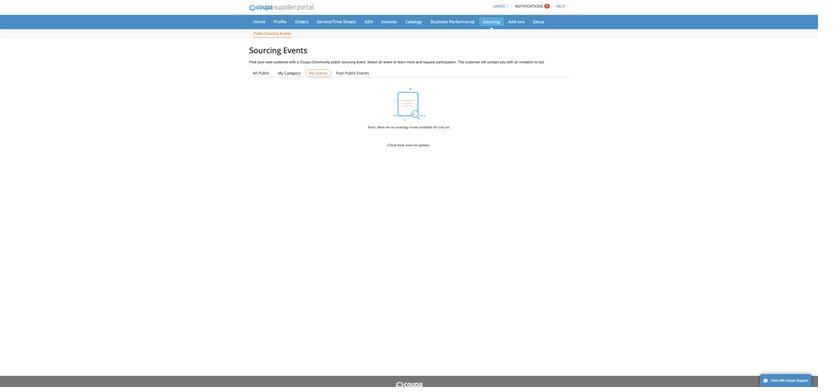 Task type: describe. For each thing, give the bounding box(es) containing it.
events
[[409, 125, 419, 129]]

participation.
[[437, 60, 457, 64]]

event
[[384, 60, 393, 64]]

add-
[[509, 19, 518, 24]]

events down community
[[316, 71, 328, 76]]

updates.
[[419, 143, 431, 147]]

soon
[[406, 143, 413, 147]]

next
[[266, 60, 273, 64]]

0 horizontal spatial with
[[290, 60, 296, 64]]

chat with coupa support
[[771, 379, 809, 383]]

setup
[[534, 19, 545, 24]]

orders link
[[291, 17, 312, 26]]

public for past
[[345, 71, 356, 76]]

back
[[398, 143, 405, 147]]

add-ons
[[509, 19, 525, 24]]

my category link
[[274, 69, 305, 77]]

public down home
[[254, 31, 264, 36]]

events up "a"
[[283, 45, 307, 56]]

my for my category
[[278, 71, 284, 76]]

all public
[[253, 71, 270, 76]]

are
[[386, 125, 390, 129]]

profile link
[[270, 17, 290, 26]]

all public link
[[249, 69, 273, 77]]

event.
[[357, 60, 367, 64]]

public for all
[[259, 71, 270, 76]]

select
[[368, 60, 378, 64]]

past public events link
[[333, 69, 373, 77]]

navigation containing notifications 0
[[491, 1, 569, 12]]

help
[[556, 4, 566, 8]]

catalogs link
[[402, 17, 426, 26]]

catalogs
[[406, 19, 422, 24]]

2 an from the left
[[515, 60, 519, 64]]

yet.
[[445, 125, 451, 129]]

asn link
[[361, 17, 377, 26]]

sorry, there are no sourcing events available for you yet.
[[368, 125, 451, 129]]

0 horizontal spatial sourcing
[[342, 60, 356, 64]]

available
[[420, 125, 433, 129]]

2 to from the left
[[535, 60, 538, 64]]

0 horizontal spatial you
[[439, 125, 444, 129]]

category
[[285, 71, 301, 76]]

ons
[[518, 19, 525, 24]]

invoices link
[[378, 17, 401, 26]]

invoices
[[381, 19, 397, 24]]

service/time
[[317, 19, 342, 24]]

coupa inside button
[[786, 379, 796, 383]]

sorry,
[[368, 125, 377, 129]]

1 vertical spatial for
[[414, 143, 418, 147]]

invitation
[[520, 60, 534, 64]]

notifications 0
[[515, 4, 549, 8]]

events down the profile
[[280, 31, 291, 36]]

past
[[336, 71, 344, 76]]

0 horizontal spatial coupa
[[300, 60, 311, 64]]

support
[[797, 379, 809, 383]]

public
[[331, 60, 341, 64]]

1 an from the left
[[379, 60, 383, 64]]

1 horizontal spatial sourcing
[[396, 125, 408, 129]]

sheets
[[343, 19, 357, 24]]



Task type: locate. For each thing, give the bounding box(es) containing it.
business
[[431, 19, 448, 24]]

1 my from the left
[[278, 71, 284, 76]]

to left bid.
[[535, 60, 538, 64]]

past public events
[[336, 71, 369, 76]]

will
[[481, 60, 487, 64]]

with left "a"
[[290, 60, 296, 64]]

0 vertical spatial coupa supplier portal image
[[245, 1, 317, 15]]

0 horizontal spatial customer
[[274, 60, 289, 64]]

service/time sheets
[[317, 19, 357, 24]]

sourcing events
[[249, 45, 307, 56]]

my
[[278, 71, 284, 76], [309, 71, 315, 76]]

james link
[[491, 4, 509, 8]]

chat
[[771, 379, 778, 383]]

more
[[407, 60, 415, 64]]

request
[[423, 60, 436, 64]]

and
[[416, 60, 422, 64]]

community
[[312, 60, 330, 64]]

1 vertical spatial you
[[439, 125, 444, 129]]

coupa supplier portal image
[[245, 1, 317, 15], [395, 382, 423, 387]]

1 customer from the left
[[274, 60, 289, 64]]

customer
[[274, 60, 289, 64], [465, 60, 480, 64]]

help link
[[554, 4, 569, 8]]

all
[[253, 71, 258, 76]]

with
[[290, 60, 296, 64], [507, 60, 514, 64], [779, 379, 785, 383]]

1 horizontal spatial to
[[535, 60, 538, 64]]

home link
[[250, 17, 269, 26]]

add-ons link
[[505, 17, 529, 26]]

0 horizontal spatial to
[[394, 60, 397, 64]]

you
[[500, 60, 506, 64], [439, 125, 444, 129]]

james
[[493, 4, 505, 8]]

home
[[254, 19, 266, 24]]

1 horizontal spatial coupa supplier portal image
[[395, 382, 423, 387]]

2 vertical spatial sourcing
[[249, 45, 281, 56]]

with inside chat with coupa support button
[[779, 379, 785, 383]]

sourcing down the profile
[[265, 31, 279, 36]]

1 to from the left
[[394, 60, 397, 64]]

bid.
[[539, 60, 545, 64]]

to left the learn
[[394, 60, 397, 64]]

performance
[[449, 19, 475, 24]]

my events
[[309, 71, 328, 76]]

public right the all
[[259, 71, 270, 76]]

0 vertical spatial sourcing
[[342, 60, 356, 64]]

tab list
[[249, 69, 569, 77]]

my for my events
[[309, 71, 315, 76]]

the
[[458, 60, 464, 64]]

find your next customer with a coupa community public sourcing event. select an event to learn more and request participation. the customer will contact you with an invitation to bid.
[[249, 60, 545, 64]]

chat with coupa support button
[[761, 375, 812, 387]]

an left invitation
[[515, 60, 519, 64]]

to
[[394, 60, 397, 64], [535, 60, 538, 64]]

public sourcing events
[[254, 31, 291, 36]]

1 vertical spatial coupa
[[786, 379, 796, 383]]

asn
[[365, 19, 373, 24]]

you left yet.
[[439, 125, 444, 129]]

2 horizontal spatial with
[[779, 379, 785, 383]]

2 my from the left
[[309, 71, 315, 76]]

sourcing down james
[[483, 19, 500, 24]]

sourcing right the no
[[396, 125, 408, 129]]

0
[[547, 4, 549, 8]]

with left invitation
[[507, 60, 514, 64]]

check back soon for updates.
[[388, 143, 431, 147]]

with right chat
[[779, 379, 785, 383]]

1 horizontal spatial an
[[515, 60, 519, 64]]

1 horizontal spatial coupa
[[786, 379, 796, 383]]

sourcing up the past public events
[[342, 60, 356, 64]]

profile
[[274, 19, 287, 24]]

0 horizontal spatial my
[[278, 71, 284, 76]]

coupa
[[300, 60, 311, 64], [786, 379, 796, 383]]

an
[[379, 60, 383, 64], [515, 60, 519, 64]]

0 horizontal spatial an
[[379, 60, 383, 64]]

0 vertical spatial for
[[434, 125, 438, 129]]

coupa left "support"
[[786, 379, 796, 383]]

1 vertical spatial sourcing
[[265, 31, 279, 36]]

sourcing link
[[480, 17, 504, 26]]

my events link
[[306, 69, 332, 77]]

0 vertical spatial sourcing
[[483, 19, 500, 24]]

events down event.
[[357, 71, 369, 76]]

setup link
[[530, 17, 548, 26]]

sourcing for sourcing events
[[249, 45, 281, 56]]

customer right "next"
[[274, 60, 289, 64]]

business performance
[[431, 19, 475, 24]]

sourcing up "next"
[[249, 45, 281, 56]]

learn
[[398, 60, 406, 64]]

my category
[[278, 71, 301, 76]]

0 vertical spatial coupa
[[300, 60, 311, 64]]

navigation
[[491, 1, 569, 12]]

contact
[[488, 60, 499, 64]]

orders
[[295, 19, 309, 24]]

0 vertical spatial you
[[500, 60, 506, 64]]

1 horizontal spatial with
[[507, 60, 514, 64]]

1 horizontal spatial you
[[500, 60, 506, 64]]

for right "available" in the top right of the page
[[434, 125, 438, 129]]

there
[[378, 125, 385, 129]]

sourcing
[[342, 60, 356, 64], [396, 125, 408, 129]]

1 horizontal spatial for
[[434, 125, 438, 129]]

public
[[254, 31, 264, 36], [259, 71, 270, 76], [345, 71, 356, 76]]

coupa right "a"
[[300, 60, 311, 64]]

1 horizontal spatial customer
[[465, 60, 480, 64]]

customer left "will"
[[465, 60, 480, 64]]

tab list containing all public
[[249, 69, 569, 77]]

notifications
[[515, 4, 543, 8]]

an left event
[[379, 60, 383, 64]]

for right soon
[[414, 143, 418, 147]]

my left category
[[278, 71, 284, 76]]

your
[[258, 60, 265, 64]]

sourcing for sourcing
[[483, 19, 500, 24]]

a
[[297, 60, 299, 64]]

find
[[249, 60, 257, 64]]

you right contact
[[500, 60, 506, 64]]

public right past
[[345, 71, 356, 76]]

1 vertical spatial coupa supplier portal image
[[395, 382, 423, 387]]

0 horizontal spatial for
[[414, 143, 418, 147]]

service/time sheets link
[[314, 17, 360, 26]]

sourcing
[[483, 19, 500, 24], [265, 31, 279, 36], [249, 45, 281, 56]]

public sourcing events link
[[253, 30, 291, 38]]

events
[[280, 31, 291, 36], [283, 45, 307, 56], [316, 71, 328, 76], [357, 71, 369, 76]]

check
[[388, 143, 397, 147]]

2 customer from the left
[[465, 60, 480, 64]]

my down community
[[309, 71, 315, 76]]

0 horizontal spatial coupa supplier portal image
[[245, 1, 317, 15]]

1 vertical spatial sourcing
[[396, 125, 408, 129]]

for
[[434, 125, 438, 129], [414, 143, 418, 147]]

1 horizontal spatial my
[[309, 71, 315, 76]]

business performance link
[[427, 17, 478, 26]]

no
[[391, 125, 395, 129]]



Task type: vqa. For each thing, say whether or not it's contained in the screenshot.
3rd catalog from the bottom of the page
no



